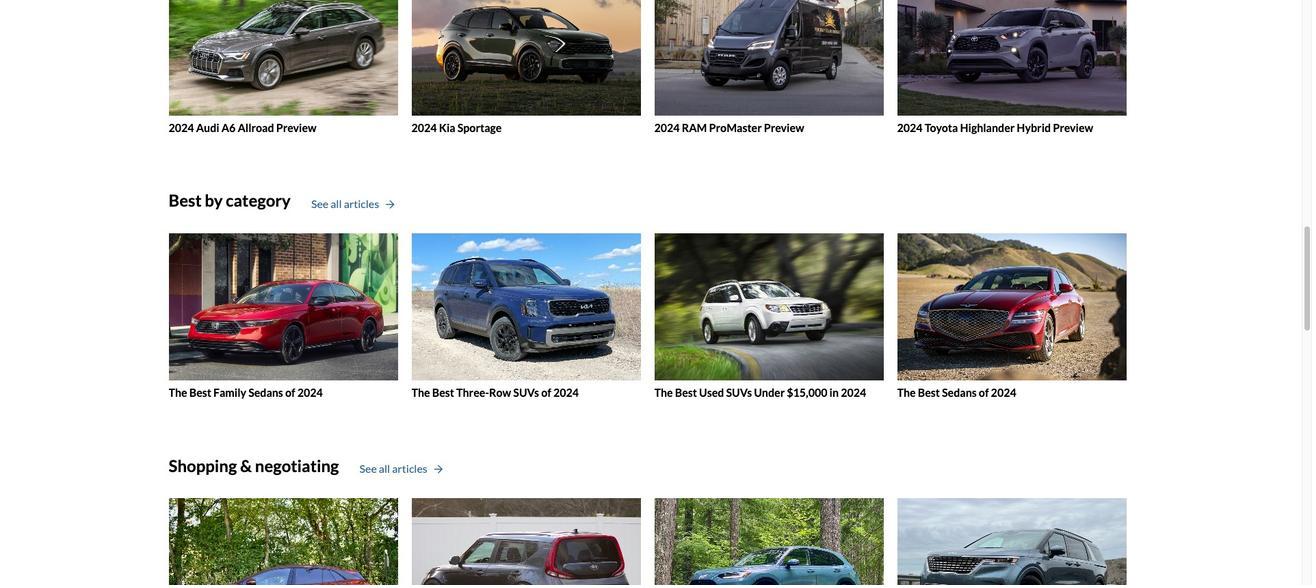 Task type: describe. For each thing, give the bounding box(es) containing it.
the best three-row suvs of 2024 image
[[412, 233, 641, 381]]

ram
[[682, 121, 707, 134]]

of inside 'link'
[[285, 386, 295, 399]]

2 of from the left
[[541, 386, 551, 399]]

best for the best sedans of 2024
[[918, 386, 940, 399]]

arrow right image
[[434, 465, 443, 474]]

family
[[214, 386, 246, 399]]

category
[[226, 190, 291, 210]]

the for the best sedans of 2024
[[898, 386, 916, 399]]

&
[[240, 455, 252, 475]]

allroad
[[238, 121, 274, 134]]

in
[[830, 386, 839, 399]]

the best sedans of 2024 image
[[898, 233, 1127, 381]]

best car deals in december 2023 image
[[169, 498, 398, 585]]

the best family sedans of 2024 image
[[169, 233, 398, 381]]

2024 toyota highlander hybrid preview link
[[898, 0, 1127, 134]]

3 of from the left
[[979, 386, 989, 399]]

see all articles link for shopping & negotiating
[[360, 461, 443, 477]]

arrow right image
[[386, 200, 394, 209]]

toyota
[[925, 121, 958, 134]]

shopping
[[169, 455, 237, 475]]

all for category
[[331, 197, 342, 210]]

2 suvs from the left
[[726, 386, 752, 399]]

used
[[699, 386, 724, 399]]

the best used suvs under $15,000 in 2024 image
[[655, 233, 884, 381]]

2024 kia sportage image
[[412, 0, 641, 116]]

all for negotiating
[[379, 462, 390, 475]]

2024 inside 'link'
[[298, 386, 323, 399]]

2024 ram promaster preview
[[655, 121, 805, 134]]

the for the best three-row suvs of 2024
[[412, 386, 430, 399]]

articles for shopping & negotiating
[[392, 462, 428, 475]]

see for best by category
[[311, 197, 329, 210]]

2024 toyota highlander hybrid preview image
[[898, 0, 1127, 116]]

see all articles for category
[[311, 197, 379, 210]]

2024 audi a6 allroad preview image
[[169, 0, 398, 116]]

2024 ram promaster preview link
[[655, 0, 884, 134]]

sportage
[[458, 121, 502, 134]]

best car lease deals in december 2023 image
[[898, 498, 1127, 585]]

hybrid
[[1017, 121, 1051, 134]]

best for the best family sedans of 2024
[[189, 386, 211, 399]]

the best family sedans of 2024
[[169, 386, 323, 399]]

cheapest car lease deals in december 2023 image
[[412, 498, 641, 585]]

2024 audi a6 allroad preview link
[[169, 0, 398, 134]]

three-
[[456, 386, 489, 399]]



Task type: locate. For each thing, give the bounding box(es) containing it.
a6
[[222, 121, 236, 134]]

see all articles
[[311, 197, 379, 210], [360, 462, 428, 475]]

best inside the best three-row suvs of 2024 link
[[432, 386, 454, 399]]

articles left arrow right icon
[[392, 462, 428, 475]]

2024
[[169, 121, 194, 134], [412, 121, 437, 134], [655, 121, 680, 134], [898, 121, 923, 134], [298, 386, 323, 399], [554, 386, 579, 399], [841, 386, 867, 399], [991, 386, 1017, 399]]

all
[[331, 197, 342, 210], [379, 462, 390, 475]]

preview
[[276, 121, 317, 134], [764, 121, 805, 134], [1053, 121, 1094, 134]]

1 the from the left
[[169, 386, 187, 399]]

see all articles link
[[311, 196, 394, 212], [360, 461, 443, 477]]

the for the best family sedans of 2024
[[169, 386, 187, 399]]

under
[[754, 386, 785, 399]]

1 vertical spatial see all articles link
[[360, 461, 443, 477]]

1 horizontal spatial of
[[541, 386, 551, 399]]

the best family sedans of 2024 link
[[169, 233, 398, 399]]

2024 audi a6 allroad preview
[[169, 121, 317, 134]]

$15,000
[[787, 386, 828, 399]]

see all articles link for best by category
[[311, 196, 394, 212]]

2024 toyota highlander hybrid preview
[[898, 121, 1094, 134]]

the inside 'link'
[[169, 386, 187, 399]]

2024 kia sportage link
[[412, 0, 641, 134]]

0 vertical spatial see all articles link
[[311, 196, 394, 212]]

shopping & negotiating
[[169, 455, 339, 475]]

1 vertical spatial articles
[[392, 462, 428, 475]]

all left arrow right image
[[331, 197, 342, 210]]

0 horizontal spatial sedans
[[249, 386, 283, 399]]

see all articles left arrow right icon
[[360, 462, 428, 475]]

1 horizontal spatial preview
[[764, 121, 805, 134]]

row
[[489, 386, 511, 399]]

suvs right row
[[513, 386, 539, 399]]

2 sedans from the left
[[942, 386, 977, 399]]

all left arrow right icon
[[379, 462, 390, 475]]

the best used suvs under $15,000 in 2024 link
[[655, 233, 884, 399]]

1 horizontal spatial see
[[360, 462, 377, 475]]

1 vertical spatial all
[[379, 462, 390, 475]]

suvs right used
[[726, 386, 752, 399]]

1 preview from the left
[[276, 121, 317, 134]]

the best three-row suvs of 2024 link
[[412, 233, 641, 399]]

preview for 2024 toyota highlander hybrid preview
[[1053, 121, 1094, 134]]

1 of from the left
[[285, 386, 295, 399]]

1 horizontal spatial sedans
[[942, 386, 977, 399]]

articles
[[344, 197, 379, 210], [392, 462, 428, 475]]

3 the from the left
[[655, 386, 673, 399]]

the best used suvs under $15,000 in 2024
[[655, 386, 867, 399]]

1 horizontal spatial suvs
[[726, 386, 752, 399]]

0 horizontal spatial articles
[[344, 197, 379, 210]]

negotiating
[[255, 455, 339, 475]]

1 suvs from the left
[[513, 386, 539, 399]]

2024 kia sportage
[[412, 121, 502, 134]]

best for the best used suvs under $15,000 in 2024
[[675, 386, 697, 399]]

see all articles for negotiating
[[360, 462, 428, 475]]

sedans
[[249, 386, 283, 399], [942, 386, 977, 399]]

1 horizontal spatial articles
[[392, 462, 428, 475]]

audi
[[196, 121, 219, 134]]

promaster
[[709, 121, 762, 134]]

preview right allroad
[[276, 121, 317, 134]]

best
[[169, 190, 202, 210], [189, 386, 211, 399], [432, 386, 454, 399], [675, 386, 697, 399], [918, 386, 940, 399]]

preview right hybrid
[[1053, 121, 1094, 134]]

0 horizontal spatial preview
[[276, 121, 317, 134]]

articles for best by category
[[344, 197, 379, 210]]

suvs
[[513, 386, 539, 399], [726, 386, 752, 399]]

highlander
[[960, 121, 1015, 134]]

see
[[311, 197, 329, 210], [360, 462, 377, 475]]

best inside the best family sedans of 2024 'link'
[[189, 386, 211, 399]]

articles left arrow right image
[[344, 197, 379, 210]]

2 the from the left
[[412, 386, 430, 399]]

1 vertical spatial see all articles
[[360, 462, 428, 475]]

0 vertical spatial articles
[[344, 197, 379, 210]]

see for shopping & negotiating
[[360, 462, 377, 475]]

preview for 2024 audi a6 allroad preview
[[276, 121, 317, 134]]

1 sedans from the left
[[249, 386, 283, 399]]

sedans inside 'link'
[[249, 386, 283, 399]]

3 preview from the left
[[1053, 121, 1094, 134]]

0 vertical spatial see all articles
[[311, 197, 379, 210]]

1 horizontal spatial all
[[379, 462, 390, 475]]

best for the best three-row suvs of 2024
[[432, 386, 454, 399]]

2 horizontal spatial preview
[[1053, 121, 1094, 134]]

best by category
[[169, 190, 291, 210]]

2 preview from the left
[[764, 121, 805, 134]]

by
[[205, 190, 223, 210]]

1 vertical spatial see
[[360, 462, 377, 475]]

cheapest suv lease deals in december 2023 image
[[655, 498, 884, 585]]

the best three-row suvs of 2024
[[412, 386, 579, 399]]

see all articles left arrow right image
[[311, 197, 379, 210]]

0 horizontal spatial see
[[311, 197, 329, 210]]

the best sedans of 2024
[[898, 386, 1017, 399]]

best inside the best used suvs under $15,000 in 2024 link
[[675, 386, 697, 399]]

the for the best used suvs under $15,000 in 2024
[[655, 386, 673, 399]]

0 vertical spatial all
[[331, 197, 342, 210]]

kia
[[439, 121, 456, 134]]

preview right the promaster
[[764, 121, 805, 134]]

2 horizontal spatial of
[[979, 386, 989, 399]]

0 horizontal spatial all
[[331, 197, 342, 210]]

4 the from the left
[[898, 386, 916, 399]]

0 horizontal spatial suvs
[[513, 386, 539, 399]]

0 horizontal spatial of
[[285, 386, 295, 399]]

of
[[285, 386, 295, 399], [541, 386, 551, 399], [979, 386, 989, 399]]

the
[[169, 386, 187, 399], [412, 386, 430, 399], [655, 386, 673, 399], [898, 386, 916, 399]]

0 vertical spatial see
[[311, 197, 329, 210]]

the best sedans of 2024 link
[[898, 233, 1127, 399]]

best inside "the best sedans of 2024" link
[[918, 386, 940, 399]]

2024 ram promaster preview image
[[655, 0, 884, 116]]



Task type: vqa. For each thing, say whether or not it's contained in the screenshot.
the top all
yes



